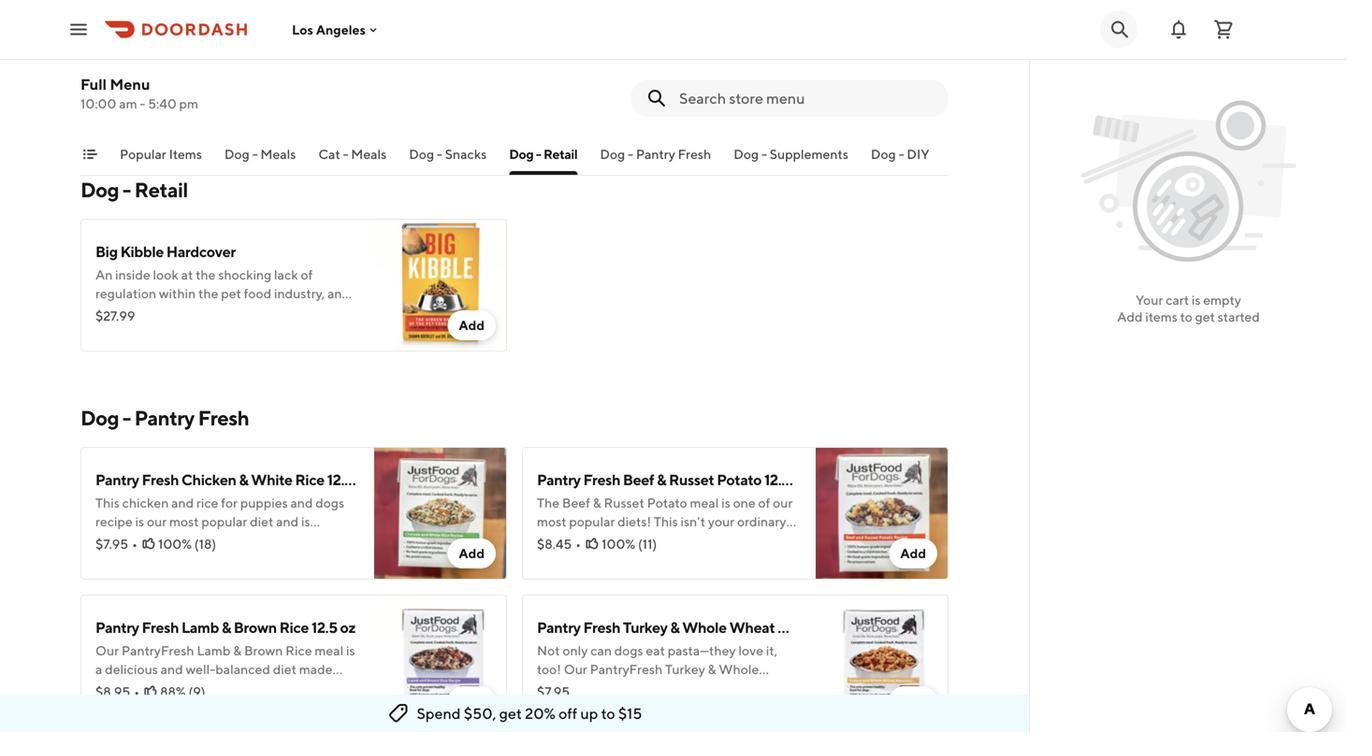 Task type: describe. For each thing, give the bounding box(es) containing it.
5:40
[[148, 96, 177, 111]]

add button for pantry fresh beef & russet potato 12.5 oz
[[890, 539, 938, 569]]

to for up
[[602, 705, 616, 723]]

can
[[170, 305, 192, 320]]

fresh for pantry fresh beef & russet potato 12.5 oz
[[584, 471, 621, 489]]

show menu categories image
[[82, 147, 97, 162]]

menu
[[110, 75, 150, 93]]

add button for pantry fresh lamb & brown rice 12.5 oz
[[448, 687, 496, 717]]

pantry fresh lamb & brown rice 12.5 oz image
[[374, 595, 507, 728]]

dog - supplements
[[734, 146, 849, 162]]

dog - pantry fresh button
[[600, 145, 712, 175]]

items
[[1146, 309, 1178, 325]]

angeles
[[316, 22, 366, 37]]

cat - meals button
[[319, 145, 387, 175]]

diet.
[[298, 323, 325, 339]]

dog - meals button
[[225, 145, 296, 175]]

oz for pantry fresh chicken & white rice 12.5 oz
[[356, 471, 371, 489]]

dogs'
[[184, 323, 216, 339]]

$8.95
[[95, 685, 130, 700]]

fresh inside button
[[678, 146, 712, 162]]

dog - meals
[[225, 146, 296, 162]]

notification bell image
[[1168, 18, 1191, 41]]

add for pantry fresh chicken & white rice 12.5 oz
[[459, 546, 485, 562]]

& for whole
[[671, 619, 680, 637]]

up
[[581, 705, 599, 723]]

fresh for pantry fresh chicken & white rice 12.5 oz
[[142, 471, 179, 489]]

88%
[[160, 685, 186, 700]]

rice for brown
[[279, 619, 309, 637]]

12.5 right macaroni
[[843, 619, 869, 637]]

fresh for pantry fresh turkey & whole wheat macaroni 12.5 oz
[[584, 619, 621, 637]]

pantry fresh turkey & whole wheat macaroni 12.5 oz
[[537, 619, 887, 637]]

los
[[292, 22, 313, 37]]

(18)
[[195, 537, 216, 552]]

at
[[181, 267, 193, 283]]

and
[[328, 286, 350, 301]]

cat
[[319, 146, 340, 162]]

$7.95 for $7.95 •
[[95, 537, 128, 552]]

am
[[119, 96, 137, 111]]

look
[[153, 267, 179, 283]]

los angeles
[[292, 22, 366, 37]]

pantry fresh chicken & white rice 12.5 oz
[[95, 471, 371, 489]]

off
[[559, 705, 578, 723]]

12.5 for pantry fresh lamb & brown rice 12.5 oz
[[312, 619, 338, 637]]

big kibble hardcover image
[[374, 219, 507, 352]]

100% (18)
[[158, 537, 216, 552]]

88% (9)
[[160, 685, 206, 700]]

$7.95 for $7.95
[[537, 685, 570, 700]]

• for pantry fresh chicken & white rice 12.5 oz
[[132, 537, 138, 552]]

an
[[95, 267, 113, 283]]

0 vertical spatial dog - retail
[[509, 146, 578, 162]]

improve
[[270, 305, 319, 320]]

$18.95 •
[[95, 80, 145, 95]]

0 horizontal spatial dog - retail
[[81, 178, 188, 202]]

20%
[[525, 705, 556, 723]]

their
[[154, 323, 181, 339]]

$50,
[[464, 705, 497, 723]]

white
[[251, 471, 293, 489]]

inside
[[115, 267, 150, 283]]

items
[[169, 146, 202, 162]]

100% for chicken
[[158, 537, 192, 552]]

pantry fresh beef & russet potato 12.5 oz image
[[816, 447, 949, 580]]

wheat
[[730, 619, 775, 637]]

$8.95 •
[[95, 685, 140, 700]]

how
[[95, 305, 121, 320]]

potato
[[717, 471, 762, 489]]

open menu image
[[67, 18, 90, 41]]

pantry fresh turkey & whole wheat macaroni 12.5 oz image
[[816, 595, 949, 728]]

russet
[[669, 471, 715, 489]]

readers
[[123, 305, 168, 320]]

pantry fresh chicken & white rice 12.5 oz image
[[374, 447, 507, 580]]

turkey
[[623, 619, 668, 637]]

add for pantry fresh lamb & brown rice 12.5 oz
[[459, 694, 485, 710]]

1 vertical spatial chicken
[[182, 471, 236, 489]]

& for white
[[239, 471, 248, 489]]

started
[[1218, 309, 1261, 325]]

dog - snacks
[[409, 146, 487, 162]]

0 horizontal spatial of
[[139, 323, 151, 339]]

brown
[[234, 619, 277, 637]]

dog - diy button
[[871, 145, 930, 175]]

dog - diy
[[871, 146, 930, 162]]

lamb
[[182, 619, 219, 637]]

macaroni
[[778, 619, 840, 637]]

& for russet
[[657, 471, 667, 489]]

add button for pantry fresh chicken & white rice 12.5 oz
[[448, 539, 496, 569]]

dramatically
[[194, 305, 267, 320]]

popular
[[120, 146, 166, 162]]

shocking
[[218, 267, 272, 283]]

• for pantry fresh beef & russet potato 12.5 oz
[[576, 537, 581, 552]]

through
[[248, 323, 296, 339]]

meals for cat - meals
[[351, 146, 387, 162]]

12.5 for pantry fresh beef & russet potato 12.5 oz
[[765, 471, 791, 489]]

whole
[[683, 619, 727, 637]]

2 vertical spatial the
[[321, 305, 341, 320]]

cat - meals
[[319, 146, 387, 162]]

get inside your cart is empty add items to get started
[[1196, 309, 1216, 325]]

pm
[[179, 96, 198, 111]]

add for pantry fresh beef & russet potato 12.5 oz
[[901, 546, 927, 562]]

add button for pantry fresh turkey & whole wheat macaroni 12.5 oz
[[890, 687, 938, 717]]

$7.95 •
[[95, 537, 138, 552]]

pantry fresh beef & russet potato 12.5 oz
[[537, 471, 809, 489]]

full menu 10:00 am - 5:40 pm
[[81, 75, 198, 111]]

$8.45
[[537, 537, 572, 552]]



Task type: vqa. For each thing, say whether or not it's contained in the screenshot.
Fresh within BUTTON
yes



Task type: locate. For each thing, give the bounding box(es) containing it.
12.5 right brown
[[312, 619, 338, 637]]

1 vertical spatial dog - retail
[[81, 178, 188, 202]]

1 horizontal spatial retail
[[544, 146, 578, 162]]

100% (11)
[[602, 537, 657, 552]]

0 items, open order cart image
[[1213, 18, 1236, 41]]

chicken right open menu image
[[95, 15, 150, 32]]

1 horizontal spatial 100%
[[602, 537, 636, 552]]

within
[[159, 286, 196, 301]]

1 horizontal spatial to
[[1181, 309, 1193, 325]]

1 vertical spatial rice
[[279, 619, 309, 637]]

1 horizontal spatial dog - pantry fresh
[[600, 146, 712, 162]]

spend
[[417, 705, 461, 723]]

100% left (18)
[[158, 537, 192, 552]]

of
[[301, 267, 313, 283], [139, 323, 151, 339]]

los angeles button
[[292, 22, 381, 37]]

rice
[[295, 471, 325, 489], [279, 619, 309, 637]]

Item Search search field
[[680, 88, 934, 109]]

to down 'cart'
[[1181, 309, 1193, 325]]

meals
[[261, 146, 296, 162], [351, 146, 387, 162]]

fresh
[[678, 146, 712, 162], [198, 406, 249, 431], [142, 471, 179, 489], [584, 471, 621, 489], [142, 619, 179, 637], [584, 619, 621, 637]]

$27.99
[[95, 308, 135, 324]]

is
[[1192, 293, 1201, 308]]

1 100% from the left
[[158, 537, 192, 552]]

dog - snacks button
[[409, 145, 487, 175]]

pet
[[221, 286, 241, 301]]

lives
[[219, 323, 245, 339]]

1 meals from the left
[[261, 146, 296, 162]]

to
[[1181, 309, 1193, 325], [602, 705, 616, 723]]

$18.95
[[95, 80, 135, 95]]

$7.95 up 20%
[[537, 685, 570, 700]]

oz right brown
[[340, 619, 356, 637]]

- inside full menu 10:00 am - 5:40 pm
[[140, 96, 146, 111]]

1 vertical spatial retail
[[134, 178, 188, 202]]

oz
[[356, 471, 371, 489], [793, 471, 809, 489], [340, 619, 356, 637], [871, 619, 887, 637]]

0 vertical spatial the
[[196, 267, 216, 283]]

get down is
[[1196, 309, 1216, 325]]

oz left pantry fresh chicken & white rice 12.5 oz image
[[356, 471, 371, 489]]

big kibble hardcover an inside look at the shocking lack of regulation within the pet food industry, and how readers can dramatically improve the quality of their dogs' lives through diet.
[[95, 243, 350, 339]]

rice right brown
[[279, 619, 309, 637]]

0 horizontal spatial 100%
[[158, 537, 192, 552]]

dog - pantry fresh
[[600, 146, 712, 162], [81, 406, 249, 431]]

0 vertical spatial dog - pantry fresh
[[600, 146, 712, 162]]

add for pantry fresh turkey & whole wheat macaroni 12.5 oz
[[901, 694, 927, 710]]

get
[[1196, 309, 1216, 325], [500, 705, 522, 723]]

1 vertical spatial to
[[602, 705, 616, 723]]

chicken breast treats
[[95, 15, 239, 32]]

meals for dog - meals
[[261, 146, 296, 162]]

add inside your cart is empty add items to get started
[[1118, 309, 1143, 325]]

10:00
[[81, 96, 116, 111]]

pantry
[[636, 146, 676, 162], [134, 406, 194, 431], [95, 471, 139, 489], [537, 471, 581, 489], [95, 619, 139, 637], [537, 619, 581, 637]]

0 vertical spatial get
[[1196, 309, 1216, 325]]

2 meals from the left
[[351, 146, 387, 162]]

to for items
[[1181, 309, 1193, 325]]

hardcover
[[166, 243, 236, 261]]

oz for pantry fresh lamb & brown rice 12.5 oz
[[340, 619, 356, 637]]

• for pantry fresh lamb & brown rice 12.5 oz
[[134, 685, 140, 700]]

lack
[[274, 267, 298, 283]]

of up industry,
[[301, 267, 313, 283]]

meals left cat
[[261, 146, 296, 162]]

0 horizontal spatial chicken
[[95, 15, 150, 32]]

12.5
[[327, 471, 353, 489], [765, 471, 791, 489], [312, 619, 338, 637], [843, 619, 869, 637]]

& for brown
[[222, 619, 231, 637]]

add
[[1118, 309, 1143, 325], [459, 318, 485, 333], [459, 546, 485, 562], [901, 546, 927, 562], [459, 694, 485, 710], [901, 694, 927, 710]]

1 vertical spatial dog - pantry fresh
[[81, 406, 249, 431]]

1 vertical spatial of
[[139, 323, 151, 339]]

0 horizontal spatial meals
[[261, 146, 296, 162]]

empty
[[1204, 293, 1242, 308]]

your
[[1136, 293, 1164, 308]]

$8.45 •
[[537, 537, 581, 552]]

supplements
[[770, 146, 849, 162]]

to right up
[[602, 705, 616, 723]]

treats
[[199, 15, 239, 32]]

pantry for pantry fresh beef & russet potato 12.5 oz
[[537, 471, 581, 489]]

the
[[196, 267, 216, 283], [198, 286, 219, 301], [321, 305, 341, 320]]

& right lamb
[[222, 619, 231, 637]]

the down the and at top left
[[321, 305, 341, 320]]

dog - supplements button
[[734, 145, 849, 175]]

& left white
[[239, 471, 248, 489]]

&
[[239, 471, 248, 489], [657, 471, 667, 489], [222, 619, 231, 637], [671, 619, 680, 637]]

(9)
[[189, 685, 206, 700]]

fresh for pantry fresh lamb & brown rice 12.5 oz
[[142, 619, 179, 637]]

meals right cat
[[351, 146, 387, 162]]

dog
[[225, 146, 250, 162], [409, 146, 434, 162], [509, 146, 534, 162], [600, 146, 626, 162], [734, 146, 759, 162], [871, 146, 897, 162], [81, 178, 119, 202], [81, 406, 119, 431]]

12.5 right white
[[327, 471, 353, 489]]

dog - retail right snacks
[[509, 146, 578, 162]]

& right beef
[[657, 471, 667, 489]]

pantry for pantry fresh chicken & white rice 12.5 oz
[[95, 471, 139, 489]]

0 vertical spatial of
[[301, 267, 313, 283]]

100%
[[158, 537, 192, 552], [602, 537, 636, 552]]

100% left (11)
[[602, 537, 636, 552]]

quality
[[95, 323, 136, 339]]

$7.95
[[95, 537, 128, 552], [537, 685, 570, 700]]

cart
[[1167, 293, 1190, 308]]

0 horizontal spatial retail
[[134, 178, 188, 202]]

12.5 right potato
[[765, 471, 791, 489]]

chicken left white
[[182, 471, 236, 489]]

0 vertical spatial to
[[1181, 309, 1193, 325]]

oz right macaroni
[[871, 619, 887, 637]]

2 100% from the left
[[602, 537, 636, 552]]

to inside your cart is empty add items to get started
[[1181, 309, 1193, 325]]

0 horizontal spatial get
[[500, 705, 522, 723]]

0 vertical spatial chicken
[[95, 15, 150, 32]]

the right at
[[196, 267, 216, 283]]

add button for big kibble hardcover
[[448, 311, 496, 341]]

0 vertical spatial rice
[[295, 471, 325, 489]]

spend $50, get 20% off up to $15
[[417, 705, 643, 723]]

chicken breast treats image
[[374, 0, 507, 124]]

pantry for pantry fresh lamb & brown rice 12.5 oz
[[95, 619, 139, 637]]

oz for pantry fresh beef & russet potato 12.5 oz
[[793, 471, 809, 489]]

0 horizontal spatial dog - pantry fresh
[[81, 406, 249, 431]]

industry,
[[274, 286, 325, 301]]

retail
[[544, 146, 578, 162], [134, 178, 188, 202]]

100% for beef
[[602, 537, 636, 552]]

beef
[[623, 471, 655, 489]]

1 horizontal spatial chicken
[[182, 471, 236, 489]]

dog - retail
[[509, 146, 578, 162], [81, 178, 188, 202]]

1 vertical spatial get
[[500, 705, 522, 723]]

food
[[244, 286, 272, 301]]

$7.95 left 100% (18)
[[95, 537, 128, 552]]

1 horizontal spatial of
[[301, 267, 313, 283]]

pantry fresh lamb & brown rice 12.5 oz
[[95, 619, 356, 637]]

popular items
[[120, 146, 202, 162]]

of down readers
[[139, 323, 151, 339]]

your cart is empty add items to get started
[[1118, 293, 1261, 325]]

0 horizontal spatial to
[[602, 705, 616, 723]]

$15
[[619, 705, 643, 723]]

pantry inside the dog - pantry fresh button
[[636, 146, 676, 162]]

big
[[95, 243, 118, 261]]

1 horizontal spatial meals
[[351, 146, 387, 162]]

dog - retail down popular
[[81, 178, 188, 202]]

1 horizontal spatial dog - retail
[[509, 146, 578, 162]]

get left 20%
[[500, 705, 522, 723]]

pantry for pantry fresh turkey & whole wheat macaroni 12.5 oz
[[537, 619, 581, 637]]

1 horizontal spatial get
[[1196, 309, 1216, 325]]

the left 'pet' at the top of page
[[198, 286, 219, 301]]

oz right potato
[[793, 471, 809, 489]]

1 vertical spatial the
[[198, 286, 219, 301]]

-
[[140, 96, 146, 111], [252, 146, 258, 162], [343, 146, 349, 162], [437, 146, 443, 162], [536, 146, 541, 162], [628, 146, 634, 162], [762, 146, 768, 162], [899, 146, 905, 162], [123, 178, 131, 202], [123, 406, 131, 431]]

0 horizontal spatial $7.95
[[95, 537, 128, 552]]

0 vertical spatial retail
[[544, 146, 578, 162]]

(11)
[[638, 537, 657, 552]]

regulation
[[95, 286, 156, 301]]

snacks
[[445, 146, 487, 162]]

rice right white
[[295, 471, 325, 489]]

full
[[81, 75, 107, 93]]

1 horizontal spatial $7.95
[[537, 685, 570, 700]]

rice for white
[[295, 471, 325, 489]]

& left whole at right bottom
[[671, 619, 680, 637]]

0 vertical spatial $7.95
[[95, 537, 128, 552]]

12.5 for pantry fresh chicken & white rice 12.5 oz
[[327, 471, 353, 489]]

popular items button
[[120, 145, 202, 175]]

1 vertical spatial $7.95
[[537, 685, 570, 700]]

diy
[[907, 146, 930, 162]]

breast
[[153, 15, 196, 32]]

kibble
[[120, 243, 164, 261]]



